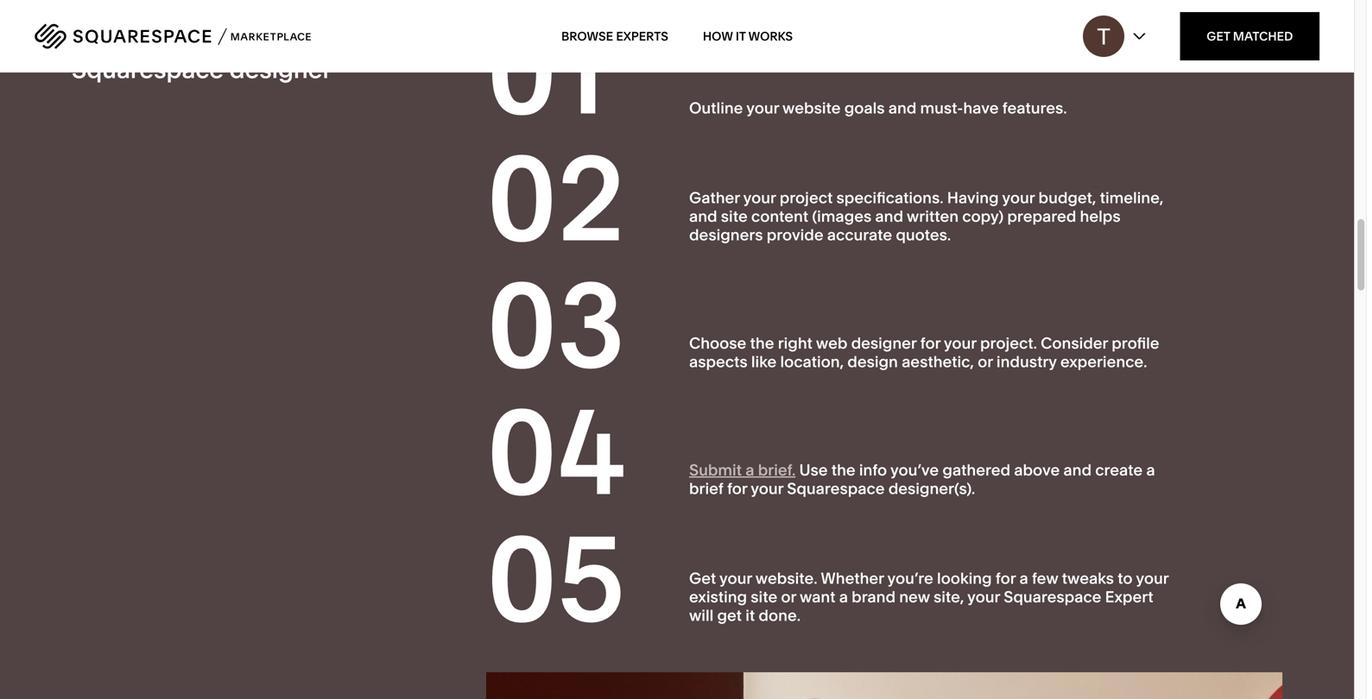 Task type: describe. For each thing, give the bounding box(es) containing it.
website.
[[756, 569, 818, 588]]

squarespace marketplace image
[[35, 23, 311, 49]]

designers
[[690, 226, 763, 245]]

existing
[[690, 588, 748, 607]]

or inside choose the right web designer for your project. consider profile aspects like location, design aesthetic, or industry experience.
[[978, 353, 994, 372]]

info
[[860, 461, 888, 480]]

project
[[780, 188, 833, 207]]

squarespace inside the use the info you've gathered above and create a brief for your squarespace designer(s).
[[787, 480, 885, 499]]

and left content
[[690, 207, 718, 226]]

site,
[[934, 588, 965, 607]]

your right outline
[[747, 99, 780, 118]]

how to hire a squarespace designer
[[72, 26, 332, 84]]

browse experts link
[[562, 12, 669, 60]]

a left brief.
[[746, 461, 755, 480]]

brief.
[[758, 461, 796, 480]]

how for how to hire a squarespace designer
[[72, 26, 123, 55]]

to inside how to hire a squarespace designer
[[129, 26, 152, 55]]

a left 'few'
[[1020, 569, 1029, 588]]

aesthetic,
[[902, 353, 975, 372]]

written
[[907, 207, 959, 226]]

features.
[[1003, 99, 1068, 118]]

squarespace inside how to hire a squarespace designer
[[72, 55, 224, 84]]

designer inside choose the right web designer for your project. consider profile aspects like location, design aesthetic, or industry experience.
[[852, 334, 917, 353]]

a right the 'want'
[[840, 588, 849, 607]]

design
[[848, 353, 899, 372]]

aspects
[[690, 353, 748, 372]]

consider
[[1041, 334, 1109, 353]]

matched
[[1234, 29, 1294, 44]]

it
[[746, 607, 755, 626]]

your right site,
[[968, 588, 1001, 607]]

browse
[[562, 29, 614, 44]]

designer(s).
[[889, 480, 976, 499]]

designer inside how to hire a squarespace designer
[[230, 55, 332, 84]]

content
[[752, 207, 809, 226]]

expert
[[1106, 588, 1154, 607]]

new
[[900, 588, 930, 607]]

get for get your website. whether you're looking for a few tweaks to your existing site or want a brand new site, your squarespace expert will get it done.
[[690, 569, 717, 588]]

choose the right web designer for your project. consider profile aspects like location, design aesthetic, or industry experience.
[[690, 334, 1160, 372]]

project.
[[981, 334, 1038, 353]]

having
[[948, 188, 999, 207]]

use the info you've gathered above and create a brief for your squarespace designer(s).
[[690, 461, 1156, 499]]

you've
[[891, 461, 939, 480]]

squarespace inside get your website. whether you're looking for a few tweaks to your existing site or want a brand new site, your squarespace expert will get it done.
[[1004, 588, 1102, 607]]

done.
[[759, 607, 801, 626]]

04
[[487, 380, 625, 525]]

how it works
[[703, 29, 793, 44]]

specifications.
[[837, 188, 944, 207]]

to inside get your website. whether you're looking for a few tweaks to your existing site or want a brand new site, your squarespace expert will get it done.
[[1118, 569, 1133, 588]]

experts
[[616, 29, 669, 44]]

profile
[[1112, 334, 1160, 353]]

web
[[816, 334, 848, 353]]

get your website. whether you're looking for a few tweaks to your existing site or want a brand new site, your squarespace expert will get it done.
[[690, 569, 1169, 626]]

experience.
[[1061, 353, 1148, 372]]

timeline,
[[1101, 188, 1164, 207]]

and right goals
[[889, 99, 917, 118]]

submit a brief. link
[[690, 461, 796, 480]]

provide
[[767, 226, 824, 245]]

whether
[[821, 569, 885, 588]]

above
[[1015, 461, 1060, 480]]

site inside gather your project specifications. having your budget, timeline, and site content (images and written copy) prepared helps designers provide accurate quotes.
[[721, 207, 748, 226]]

gather
[[690, 188, 740, 207]]

industry
[[997, 353, 1057, 372]]

the for right
[[751, 334, 775, 353]]

your right tweaks
[[1137, 569, 1169, 588]]

want
[[800, 588, 836, 607]]

choose
[[690, 334, 747, 353]]

05
[[487, 507, 625, 652]]

your inside choose the right web designer for your project. consider profile aspects like location, design aesthetic, or industry experience.
[[944, 334, 977, 353]]

how to hire a squarespace designer heading
[[72, 26, 358, 84]]

for inside get your website. whether you're looking for a few tweaks to your existing site or want a brand new site, your squarespace expert will get it done.
[[996, 569, 1016, 588]]

website
[[783, 99, 841, 118]]

have
[[964, 99, 999, 118]]

helps
[[1081, 207, 1121, 226]]

few
[[1033, 569, 1059, 588]]

how for how it works
[[703, 29, 733, 44]]



Task type: locate. For each thing, give the bounding box(es) containing it.
a right create at the bottom
[[1147, 461, 1156, 480]]

the for info
[[832, 461, 856, 480]]

0 horizontal spatial designer
[[230, 55, 332, 84]]

submit
[[690, 461, 742, 480]]

a inside the use the info you've gathered above and create a brief for your squarespace designer(s).
[[1147, 461, 1156, 480]]

a right hire
[[208, 26, 222, 55]]

your left project.
[[944, 334, 977, 353]]

your
[[747, 99, 780, 118], [744, 188, 776, 207], [1003, 188, 1036, 207], [944, 334, 977, 353], [751, 480, 784, 499], [720, 569, 753, 588], [1137, 569, 1169, 588], [968, 588, 1001, 607]]

1 vertical spatial get
[[690, 569, 717, 588]]

site
[[721, 207, 748, 226], [751, 588, 778, 607]]

0 vertical spatial the
[[751, 334, 775, 353]]

quotes.
[[896, 226, 952, 245]]

to
[[129, 26, 152, 55], [1118, 569, 1133, 588]]

1 horizontal spatial site
[[751, 588, 778, 607]]

the
[[751, 334, 775, 353], [832, 461, 856, 480]]

budget,
[[1039, 188, 1097, 207]]

get up will
[[690, 569, 717, 588]]

0 horizontal spatial for
[[728, 480, 748, 499]]

0 vertical spatial for
[[921, 334, 941, 353]]

0 vertical spatial squarespace
[[72, 55, 224, 84]]

for left 'few'
[[996, 569, 1016, 588]]

1 vertical spatial the
[[832, 461, 856, 480]]

1 vertical spatial squarespace
[[787, 480, 885, 499]]

how left it
[[703, 29, 733, 44]]

tweaks
[[1063, 569, 1115, 588]]

how it works link
[[703, 12, 793, 60]]

how
[[72, 26, 123, 55], [703, 29, 733, 44]]

must-
[[921, 99, 964, 118]]

(images
[[813, 207, 872, 226]]

use
[[800, 461, 828, 480]]

how inside how to hire a squarespace designer
[[72, 26, 123, 55]]

like
[[752, 353, 777, 372]]

0 horizontal spatial squarespace
[[72, 55, 224, 84]]

site right get
[[751, 588, 778, 607]]

brief
[[690, 480, 724, 499]]

outline your website goals and must-have features.
[[690, 99, 1068, 118]]

works
[[749, 29, 793, 44]]

0 horizontal spatial or
[[782, 588, 797, 607]]

0 vertical spatial get
[[1207, 29, 1231, 44]]

for right brief
[[728, 480, 748, 499]]

get inside "link"
[[1207, 29, 1231, 44]]

how left hire
[[72, 26, 123, 55]]

the left 'info'
[[832, 461, 856, 480]]

browse experts
[[562, 29, 669, 44]]

2 horizontal spatial for
[[996, 569, 1016, 588]]

to left hire
[[129, 26, 152, 55]]

and left written
[[876, 207, 904, 226]]

1 vertical spatial site
[[751, 588, 778, 607]]

the inside choose the right web designer for your project. consider profile aspects like location, design aesthetic, or industry experience.
[[751, 334, 775, 353]]

0 vertical spatial or
[[978, 353, 994, 372]]

accurate
[[828, 226, 893, 245]]

2 horizontal spatial squarespace
[[1004, 588, 1102, 607]]

get for get matched
[[1207, 29, 1231, 44]]

it
[[736, 29, 746, 44]]

or left industry
[[978, 353, 994, 372]]

designer
[[230, 55, 332, 84], [852, 334, 917, 353]]

squarespace left expert
[[1004, 588, 1102, 607]]

prepared
[[1008, 207, 1077, 226]]

goals
[[845, 99, 885, 118]]

0 horizontal spatial site
[[721, 207, 748, 226]]

0 horizontal spatial to
[[129, 26, 152, 55]]

1 vertical spatial designer
[[852, 334, 917, 353]]

or
[[978, 353, 994, 372], [782, 588, 797, 607]]

1 horizontal spatial or
[[978, 353, 994, 372]]

you're
[[888, 569, 934, 588]]

03
[[487, 253, 626, 398]]

copy)
[[963, 207, 1004, 226]]

hire
[[158, 26, 202, 55]]

1 vertical spatial for
[[728, 480, 748, 499]]

will
[[690, 607, 714, 626]]

get
[[1207, 29, 1231, 44], [690, 569, 717, 588]]

submit a brief.
[[690, 461, 796, 480]]

for inside choose the right web designer for your project. consider profile aspects like location, design aesthetic, or industry experience.
[[921, 334, 941, 353]]

1 horizontal spatial squarespace
[[787, 480, 885, 499]]

0 horizontal spatial get
[[690, 569, 717, 588]]

site inside get your website. whether you're looking for a few tweaks to your existing site or want a brand new site, your squarespace expert will get it done.
[[751, 588, 778, 607]]

gather your project specifications. having your budget, timeline, and site content (images and written copy) prepared helps designers provide accurate quotes.
[[690, 188, 1164, 245]]

looking
[[938, 569, 993, 588]]

0 vertical spatial site
[[721, 207, 748, 226]]

0 vertical spatial designer
[[230, 55, 332, 84]]

get left matched at the top of the page
[[1207, 29, 1231, 44]]

1 horizontal spatial get
[[1207, 29, 1231, 44]]

to right tweaks
[[1118, 569, 1133, 588]]

create
[[1096, 461, 1143, 480]]

1 horizontal spatial designer
[[852, 334, 917, 353]]

squarespace left you've
[[787, 480, 885, 499]]

1 vertical spatial or
[[782, 588, 797, 607]]

how inside "link"
[[703, 29, 733, 44]]

or left the 'want'
[[782, 588, 797, 607]]

0 vertical spatial to
[[129, 26, 152, 55]]

right
[[778, 334, 813, 353]]

gathered
[[943, 461, 1011, 480]]

your up get
[[720, 569, 753, 588]]

1 horizontal spatial to
[[1118, 569, 1133, 588]]

get matched link
[[1181, 12, 1320, 60]]

squarespace
[[72, 55, 224, 84], [787, 480, 885, 499], [1004, 588, 1102, 607]]

and inside the use the info you've gathered above and create a brief for your squarespace designer(s).
[[1064, 461, 1092, 480]]

for
[[921, 334, 941, 353], [728, 480, 748, 499], [996, 569, 1016, 588]]

2 vertical spatial for
[[996, 569, 1016, 588]]

a
[[208, 26, 222, 55], [746, 461, 755, 480], [1147, 461, 1156, 480], [1020, 569, 1029, 588], [840, 588, 849, 607]]

and
[[889, 99, 917, 118], [690, 207, 718, 226], [876, 207, 904, 226], [1064, 461, 1092, 480]]

02
[[487, 126, 625, 271]]

for inside the use the info you've gathered above and create a brief for your squarespace designer(s).
[[728, 480, 748, 499]]

the inside the use the info you've gathered above and create a brief for your squarespace designer(s).
[[832, 461, 856, 480]]

1 vertical spatial to
[[1118, 569, 1133, 588]]

1 horizontal spatial for
[[921, 334, 941, 353]]

get inside get your website. whether you're looking for a few tweaks to your existing site or want a brand new site, your squarespace expert will get it done.
[[690, 569, 717, 588]]

or inside get your website. whether you're looking for a few tweaks to your existing site or want a brand new site, your squarespace expert will get it done.
[[782, 588, 797, 607]]

site left content
[[721, 207, 748, 226]]

2 vertical spatial squarespace
[[1004, 588, 1102, 607]]

0 horizontal spatial how
[[72, 26, 123, 55]]

your right having
[[1003, 188, 1036, 207]]

location,
[[781, 353, 844, 372]]

brand
[[852, 588, 896, 607]]

your right the gather
[[744, 188, 776, 207]]

1 horizontal spatial how
[[703, 29, 733, 44]]

a inside how to hire a squarespace designer
[[208, 26, 222, 55]]

0 horizontal spatial the
[[751, 334, 775, 353]]

get matched
[[1207, 29, 1294, 44]]

1 horizontal spatial the
[[832, 461, 856, 480]]

your inside the use the info you've gathered above and create a brief for your squarespace designer(s).
[[751, 480, 784, 499]]

for right "design"
[[921, 334, 941, 353]]

your left use
[[751, 480, 784, 499]]

get
[[718, 607, 742, 626]]

and right above
[[1064, 461, 1092, 480]]

the left right
[[751, 334, 775, 353]]

outline
[[690, 99, 744, 118]]

squarespace down squarespace marketplace image
[[72, 55, 224, 84]]



Task type: vqa. For each thing, say whether or not it's contained in the screenshot.
PROFILE
yes



